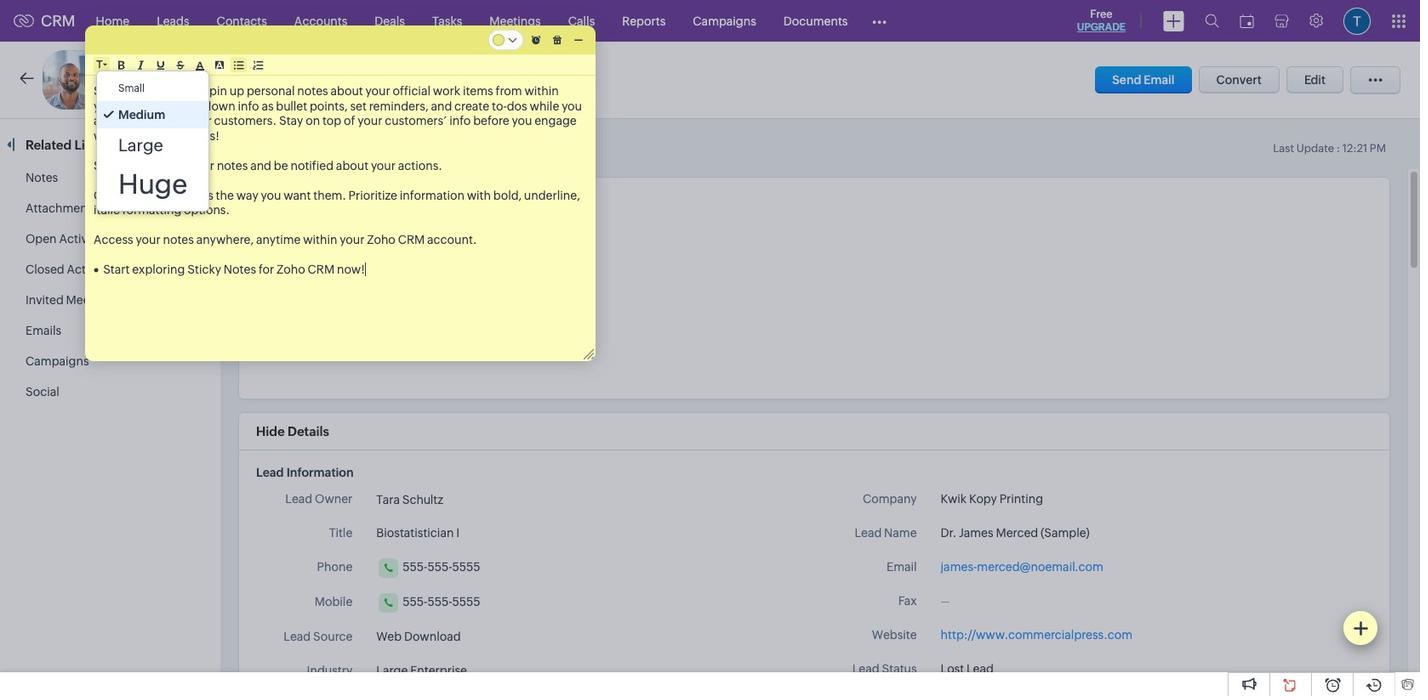 Task type: describe. For each thing, give the bounding box(es) containing it.
1 vertical spatial campaigns
[[26, 355, 89, 368]]

phone for title
[[317, 561, 353, 574]]

0 horizontal spatial on
[[113, 114, 128, 128]]

1 horizontal spatial kwik
[[941, 493, 967, 506]]

calls link
[[555, 0, 609, 41]]

call
[[139, 114, 158, 128]]

formatting
[[122, 203, 181, 217]]

home link
[[82, 0, 143, 41]]

biostatistician
[[376, 527, 454, 540]]

phone for email
[[359, 275, 395, 288]]

0 horizontal spatial with
[[94, 129, 118, 143]]

1 horizontal spatial lead status
[[852, 663, 917, 676]]

details
[[288, 425, 329, 439]]

you up engage
[[562, 99, 582, 113]]

as
[[262, 99, 274, 113]]

lets
[[165, 84, 184, 98]]

pm
[[1370, 142, 1386, 155]]

1 vertical spatial info
[[449, 114, 471, 128]]

to-
[[492, 99, 507, 113]]

tara for title
[[376, 493, 400, 507]]

merced for dr. james merced (sample) - kwik kopy printing
[[197, 69, 260, 88]]

search image
[[1205, 14, 1219, 28]]

them.
[[313, 188, 346, 202]]

schultz for email
[[457, 205, 498, 218]]

tara for email
[[431, 205, 455, 218]]

(sample) for dr. james merced (sample)
[[1041, 527, 1090, 540]]

customers'
[[385, 114, 447, 128]]

0 vertical spatial merced@noemail.com
[[468, 239, 594, 253]]

update
[[1297, 142, 1334, 155]]

hide details link
[[256, 425, 329, 439]]

information
[[400, 188, 464, 202]]

555- up web download
[[403, 596, 428, 609]]

555- down biostatistician i
[[428, 561, 452, 574]]

1 horizontal spatial on
[[173, 159, 187, 172]]

kopy inside "dr. james merced (sample) - kwik kopy printing"
[[378, 73, 408, 88]]

contacts link
[[203, 0, 281, 41]]

convert button
[[1199, 66, 1280, 94]]

dr. james merced (sample)
[[941, 527, 1090, 540]]

last update : 12:21 pm
[[1273, 142, 1386, 155]]

lead owner for email
[[328, 203, 395, 217]]

2 vertical spatial notes
[[224, 263, 256, 277]]

dr. james merced (sample) - kwik kopy printing
[[115, 69, 457, 88]]

while
[[530, 99, 559, 113]]

create menu element
[[1153, 0, 1195, 41]]

deals
[[375, 14, 405, 28]]

account.
[[427, 233, 477, 247]]

related
[[26, 138, 72, 152]]

the
[[216, 188, 234, 202]]

jot
[[185, 99, 201, 113]]

exploring
[[132, 263, 185, 277]]

start exploring sticky notes for zoho crm now!
[[103, 263, 365, 277]]

1 horizontal spatial campaigns link
[[679, 0, 770, 41]]

closed activities
[[26, 263, 118, 277]]

5555 for phone
[[452, 561, 480, 574]]

lead source
[[284, 631, 353, 644]]

schultz for title
[[402, 493, 443, 507]]

1 vertical spatial lost
[[941, 663, 964, 676]]

timeline
[[351, 136, 402, 151]]

kwik inside "dr. james merced (sample) - kwik kopy printing"
[[347, 73, 375, 88]]

5555 for mobile
[[452, 596, 480, 609]]

1 horizontal spatial with
[[160, 114, 184, 128]]

dos
[[507, 99, 527, 113]]

notes link
[[26, 171, 58, 185]]

closed activities link
[[26, 263, 118, 277]]

edit
[[1304, 73, 1326, 87]]

dr. for dr. james merced (sample)
[[941, 527, 956, 540]]

access
[[94, 233, 133, 247]]

overview
[[259, 136, 315, 151]]

emails
[[26, 324, 61, 338]]

1 vertical spatial crm
[[398, 233, 425, 247]]

1 horizontal spatial meetings
[[490, 14, 541, 28]]

invited meetings
[[26, 294, 117, 307]]

large option
[[97, 128, 209, 162]]

your inside customize your notes the way you want them. prioritize information with bold, underline, italic formatting options.
[[155, 188, 180, 202]]

web
[[376, 631, 402, 644]]

official
[[393, 84, 431, 98]]

start
[[103, 263, 130, 277]]

set reminders on your notes and be notified about your actions.
[[94, 159, 442, 172]]

1 vertical spatial james-merced@noemail.com link
[[941, 559, 1104, 577]]

1 horizontal spatial status
[[882, 663, 917, 676]]

lead name
[[855, 527, 917, 540]]

calendar image
[[1240, 14, 1254, 28]]

0 vertical spatial lost
[[431, 346, 455, 360]]

:
[[1336, 142, 1340, 155]]

12:21
[[1343, 142, 1368, 155]]

medium
[[118, 108, 165, 122]]

1 vertical spatial zoho
[[367, 233, 396, 247]]

merced for dr. james merced (sample)
[[996, 527, 1038, 540]]

crm.
[[152, 99, 183, 113]]

attachments link
[[26, 202, 97, 215]]

set
[[350, 99, 367, 113]]

james- for james-merced@noemail.com link to the left
[[431, 239, 468, 253]]

delete image
[[553, 35, 562, 45]]

access your notes anywhere, anytime within your zoho crm account.
[[94, 233, 477, 247]]

hide
[[256, 425, 285, 439]]

0 horizontal spatial james-merced@noemail.com link
[[431, 234, 594, 253]]

top
[[322, 114, 341, 128]]

meetings link
[[476, 0, 555, 41]]

your down notes!
[[190, 159, 214, 172]]

reminders,
[[369, 99, 429, 113]]

about for notified
[[336, 159, 369, 172]]

owner for email
[[357, 203, 395, 217]]

james for dr. james merced (sample)
[[959, 527, 994, 540]]

convert
[[1216, 73, 1262, 87]]

minimize image
[[574, 39, 583, 41]]

profile image
[[1344, 7, 1371, 34]]

you up jot
[[187, 84, 207, 98]]

2 horizontal spatial on
[[306, 114, 320, 128]]

sticky inside 'sticky notes lets you pin up personal notes about your official work items from within your zoho crm. jot down info as bullet points, set reminders, and create to-dos while you are on a call with your customers. stay on top of your customers' info before you engage with them using notes!'
[[94, 84, 127, 98]]

0 horizontal spatial info
[[238, 99, 259, 113]]

deals link
[[361, 0, 419, 41]]

your up notes!
[[187, 114, 212, 128]]

about for notes
[[331, 84, 363, 98]]

1 horizontal spatial sticky
[[187, 263, 221, 277]]

large enterprise
[[376, 665, 467, 678]]

items
[[463, 84, 493, 98]]

tara schultz for title
[[376, 493, 443, 507]]

dr. for dr. james merced (sample) - kwik kopy printing
[[115, 69, 139, 88]]

enterprise
[[410, 665, 467, 678]]

accounts
[[294, 14, 347, 28]]

social link
[[26, 385, 59, 399]]

0 horizontal spatial lead status
[[330, 346, 395, 360]]

upgrade
[[1077, 21, 1126, 33]]

-
[[341, 73, 345, 88]]

activities for closed activities
[[67, 263, 118, 277]]

1 horizontal spatial kopy
[[969, 493, 997, 506]]

james for dr. james merced (sample) - kwik kopy printing
[[143, 69, 194, 88]]

name
[[884, 527, 917, 540]]

for
[[259, 263, 274, 277]]

notified
[[291, 159, 334, 172]]

attachments
[[26, 202, 97, 215]]

free
[[1090, 8, 1113, 20]]

2 vertical spatial zoho
[[277, 263, 305, 277]]

down
[[204, 99, 235, 113]]

contacts
[[217, 14, 267, 28]]

web download
[[376, 631, 461, 644]]

owner for title
[[315, 493, 353, 506]]

source
[[313, 631, 353, 644]]

customers.
[[214, 114, 277, 128]]

notes inside customize your notes the way you want them. prioritize information with bold, underline, italic formatting options.
[[182, 188, 213, 202]]

mobile
[[315, 596, 353, 609]]

tasks
[[432, 14, 462, 28]]



Task type: vqa. For each thing, say whether or not it's contained in the screenshot.
Other Modules field
no



Task type: locate. For each thing, give the bounding box(es) containing it.
http://www.commercialpress.com link
[[941, 629, 1133, 642]]

within
[[524, 84, 559, 98], [303, 233, 337, 247]]

555-555-5555 down i
[[403, 561, 480, 574]]

james down kwik kopy printing
[[959, 527, 994, 540]]

0 horizontal spatial within
[[303, 233, 337, 247]]

leads
[[157, 14, 189, 28]]

james- for the bottom james-merced@noemail.com link
[[941, 561, 977, 574]]

0 vertical spatial meetings
[[490, 14, 541, 28]]

activities up closed activities link
[[59, 232, 110, 246]]

1 vertical spatial status
[[882, 663, 917, 676]]

dr. up medium
[[115, 69, 139, 88]]

kopy
[[378, 73, 408, 88], [969, 493, 997, 506]]

1 horizontal spatial james-merced@noemail.com
[[941, 561, 1104, 574]]

tara schultz up biostatistician
[[376, 493, 443, 507]]

1 horizontal spatial zoho
[[277, 263, 305, 277]]

0 horizontal spatial schultz
[[402, 493, 443, 507]]

0 horizontal spatial james-
[[431, 239, 468, 253]]

accounts link
[[281, 0, 361, 41]]

your up set
[[366, 84, 390, 98]]

meetings down closed activities on the left of page
[[66, 294, 117, 307]]

merced down kwik kopy printing
[[996, 527, 1038, 540]]

kopy up dr. james merced (sample)
[[969, 493, 997, 506]]

with
[[160, 114, 184, 128], [94, 129, 118, 143], [467, 188, 491, 202]]

overview link
[[259, 136, 315, 151]]

(sample) up bullet
[[263, 69, 337, 88]]

and down "work"
[[431, 99, 452, 113]]

campaigns link
[[679, 0, 770, 41], [26, 355, 89, 368]]

engage
[[535, 114, 577, 128]]

555-555-5555 for mobile
[[403, 596, 480, 609]]

within down customize your notes the way you want them. prioritize information with bold, underline, italic formatting options.
[[303, 233, 337, 247]]

0 horizontal spatial large
[[118, 135, 163, 155]]

2 horizontal spatial with
[[467, 188, 491, 202]]

zoho right for
[[277, 263, 305, 277]]

2 vertical spatial email
[[887, 561, 917, 574]]

dr. right name
[[941, 527, 956, 540]]

zoho inside 'sticky notes lets you pin up personal notes about your official work items from within your zoho crm. jot down info as bullet points, set reminders, and create to-dos while you are on a call with your customers. stay on top of your customers' info before you engage with them using notes!'
[[121, 99, 149, 113]]

up
[[230, 84, 244, 98]]

lead information
[[256, 466, 354, 480]]

5555 down i
[[452, 561, 480, 574]]

i
[[456, 527, 460, 540]]

0 vertical spatial printing
[[410, 73, 457, 88]]

crm
[[41, 12, 75, 30], [398, 233, 425, 247], [308, 263, 335, 277]]

1 vertical spatial within
[[303, 233, 337, 247]]

lead
[[328, 203, 355, 217], [330, 346, 357, 360], [457, 346, 484, 360], [256, 466, 284, 480], [285, 493, 312, 506], [855, 527, 882, 540], [284, 631, 311, 644], [852, 663, 880, 676], [967, 663, 994, 676]]

list
[[74, 138, 96, 152]]

555-555-5555 for phone
[[403, 561, 480, 574]]

personal
[[247, 84, 295, 98]]

james- down dr. james merced (sample)
[[941, 561, 977, 574]]

underline,
[[524, 188, 580, 202]]

huge list box
[[97, 71, 209, 211]]

large for large enterprise
[[376, 665, 408, 678]]

notes up the
[[217, 159, 248, 172]]

1 vertical spatial merced
[[996, 527, 1038, 540]]

printing up dr. james merced (sample)
[[1000, 493, 1043, 506]]

0 vertical spatial email
[[1144, 73, 1175, 87]]

about inside 'sticky notes lets you pin up personal notes about your official work items from within your zoho crm. jot down info as bullet points, set reminders, and create to-dos while you are on a call with your customers. stay on top of your customers' info before you engage with them using notes!'
[[331, 84, 363, 98]]

italic
[[94, 203, 120, 217]]

0 vertical spatial crm
[[41, 12, 75, 30]]

0 horizontal spatial crm
[[41, 12, 75, 30]]

large up reminders on the top left of the page
[[118, 135, 163, 155]]

notes up medium
[[130, 84, 162, 98]]

campaigns down 'emails' link
[[26, 355, 89, 368]]

kopy up reminders,
[[378, 73, 408, 88]]

emails link
[[26, 324, 61, 338]]

0 horizontal spatial james-merced@noemail.com
[[431, 239, 594, 253]]

sticky down anywhere,
[[187, 263, 221, 277]]

james-merced@noemail.com for james-merced@noemail.com link to the left
[[431, 239, 594, 253]]

lead owner
[[328, 203, 395, 217], [285, 493, 353, 506]]

and inside 'sticky notes lets you pin up personal notes about your official work items from within your zoho crm. jot down info as bullet points, set reminders, and create to-dos while you are on a call with your customers. stay on top of your customers' info before you engage with them using notes!'
[[431, 99, 452, 113]]

email inside button
[[1144, 73, 1175, 87]]

be
[[274, 159, 288, 172]]

with inside customize your notes the way you want them. prioritize information with bold, underline, italic formatting options.
[[467, 188, 491, 202]]

1 vertical spatial email
[[365, 239, 395, 253]]

crm left 'home'
[[41, 12, 75, 30]]

with down are
[[94, 129, 118, 143]]

0 vertical spatial campaigns
[[693, 14, 756, 28]]

actions.
[[398, 159, 442, 172]]

last
[[1273, 142, 1294, 155]]

merced@noemail.com down underline,
[[468, 239, 594, 253]]

huge option
[[97, 162, 209, 207]]

large for large
[[118, 135, 163, 155]]

555-
[[403, 561, 428, 574], [428, 561, 452, 574], [403, 596, 428, 609], [428, 596, 452, 609]]

0 vertical spatial activities
[[59, 232, 110, 246]]

555- down biostatistician
[[403, 561, 428, 574]]

notes inside 'sticky notes lets you pin up personal notes about your official work items from within your zoho crm. jot down info as bullet points, set reminders, and create to-dos while you are on a call with your customers. stay on top of your customers' info before you engage with them using notes!'
[[297, 84, 328, 98]]

your up now!
[[340, 233, 364, 247]]

meetings up reminder icon
[[490, 14, 541, 28]]

2 555-555-5555 from the top
[[403, 596, 480, 609]]

set
[[94, 159, 112, 172]]

email
[[1144, 73, 1175, 87], [365, 239, 395, 253], [887, 561, 917, 574]]

0 horizontal spatial notes
[[26, 171, 58, 185]]

edit button
[[1287, 66, 1344, 94]]

free upgrade
[[1077, 8, 1126, 33]]

notes up exploring
[[163, 233, 194, 247]]

leads link
[[143, 0, 203, 41]]

james-merced@noemail.com down dr. james merced (sample)
[[941, 561, 1104, 574]]

0 horizontal spatial meetings
[[66, 294, 117, 307]]

tara schultz up account.
[[431, 205, 498, 218]]

james-merced@noemail.com link down dr. james merced (sample)
[[941, 559, 1104, 577]]

on left top
[[306, 114, 320, 128]]

0 vertical spatial tara schultz
[[431, 205, 498, 218]]

james-
[[431, 239, 468, 253], [941, 561, 977, 574]]

reminders
[[114, 159, 171, 172]]

your down timeline
[[371, 159, 396, 172]]

1 vertical spatial james
[[959, 527, 994, 540]]

within inside 'sticky notes lets you pin up personal notes about your official work items from within your zoho crm. jot down info as bullet points, set reminders, and create to-dos while you are on a call with your customers. stay on top of your customers' info before you engage with them using notes!'
[[524, 84, 559, 98]]

you down the dos
[[512, 114, 532, 128]]

lead status down website
[[852, 663, 917, 676]]

1 vertical spatial lost lead
[[941, 663, 994, 676]]

open
[[26, 232, 57, 246]]

0 horizontal spatial kopy
[[378, 73, 408, 88]]

printing inside "dr. james merced (sample) - kwik kopy printing"
[[410, 73, 457, 88]]

documents link
[[770, 0, 862, 41]]

status
[[360, 346, 395, 360], [882, 663, 917, 676]]

0 horizontal spatial email
[[365, 239, 395, 253]]

tara up biostatistician
[[376, 493, 400, 507]]

lead owner for title
[[285, 493, 353, 506]]

1 vertical spatial large
[[376, 665, 408, 678]]

james-merced@noemail.com link down bold, at the top left of page
[[431, 234, 594, 253]]

with left bold, at the top left of page
[[467, 188, 491, 202]]

1 horizontal spatial james-
[[941, 561, 977, 574]]

owner down prioritize
[[357, 203, 395, 217]]

printing up reminders,
[[410, 73, 457, 88]]

medium option
[[97, 101, 209, 128]]

james- down information
[[431, 239, 468, 253]]

None field
[[96, 58, 107, 71]]

crm left now!
[[308, 263, 335, 277]]

and
[[431, 99, 452, 113], [250, 159, 271, 172]]

tasks link
[[419, 0, 476, 41]]

you inside customize your notes the way you want them. prioritize information with bold, underline, italic formatting options.
[[261, 188, 281, 202]]

1 vertical spatial printing
[[1000, 493, 1043, 506]]

create
[[454, 99, 489, 113]]

1 vertical spatial 5555
[[452, 596, 480, 609]]

campaigns link right reports
[[679, 0, 770, 41]]

schultz up biostatistician i
[[402, 493, 443, 507]]

email down name
[[887, 561, 917, 574]]

small
[[118, 83, 145, 94]]

0 vertical spatial dr.
[[115, 69, 139, 88]]

bold,
[[493, 188, 522, 202]]

merced@noemail.com down dr. james merced (sample)
[[977, 561, 1104, 574]]

1 vertical spatial notes
[[26, 171, 58, 185]]

activities for open activities
[[59, 232, 110, 246]]

lead owner down information
[[285, 493, 353, 506]]

0 horizontal spatial dr.
[[115, 69, 139, 88]]

within up while
[[524, 84, 559, 98]]

notes inside 'sticky notes lets you pin up personal notes about your official work items from within your zoho crm. jot down info as bullet points, set reminders, and create to-dos while you are on a call with your customers. stay on top of your customers' info before you engage with them using notes!'
[[130, 84, 162, 98]]

schultz down bold, at the top left of page
[[457, 205, 498, 218]]

open activities
[[26, 232, 110, 246]]

5555 up download
[[452, 596, 480, 609]]

0 vertical spatial phone
[[359, 275, 395, 288]]

0 vertical spatial 5555
[[452, 561, 480, 574]]

lead status down now!
[[330, 346, 395, 360]]

and left be
[[250, 159, 271, 172]]

notes up points,
[[297, 84, 328, 98]]

tara
[[431, 205, 455, 218], [376, 493, 400, 507]]

customize
[[94, 188, 153, 202]]

you right 'way'
[[261, 188, 281, 202]]

timeline link
[[351, 136, 402, 151]]

0 horizontal spatial zoho
[[121, 99, 149, 113]]

james-merced@noemail.com for the bottom james-merced@noemail.com link
[[941, 561, 1104, 574]]

huge
[[118, 168, 187, 200]]

large inside option
[[118, 135, 163, 155]]

info
[[238, 99, 259, 113], [449, 114, 471, 128]]

1 horizontal spatial james-merced@noemail.com link
[[941, 559, 1104, 577]]

tara down information
[[431, 205, 455, 218]]

2 horizontal spatial zoho
[[367, 233, 396, 247]]

with down crm.
[[160, 114, 184, 128]]

about up set
[[331, 84, 363, 98]]

tara schultz for email
[[431, 205, 498, 218]]

2 horizontal spatial email
[[1144, 73, 1175, 87]]

1 vertical spatial activities
[[67, 263, 118, 277]]

0 vertical spatial lead owner
[[328, 203, 395, 217]]

1 horizontal spatial large
[[376, 665, 408, 678]]

1 horizontal spatial james
[[959, 527, 994, 540]]

points,
[[310, 99, 348, 113]]

0 horizontal spatial lost
[[431, 346, 455, 360]]

0 vertical spatial owner
[[357, 203, 395, 217]]

http://www.commercialpress.com
[[941, 629, 1133, 642]]

0 vertical spatial large
[[118, 135, 163, 155]]

search element
[[1195, 0, 1230, 42]]

1 vertical spatial james-merced@noemail.com
[[941, 561, 1104, 574]]

info up customers.
[[238, 99, 259, 113]]

your up formatting
[[155, 188, 180, 202]]

2 vertical spatial with
[[467, 188, 491, 202]]

1 horizontal spatial lost lead
[[941, 663, 994, 676]]

1 horizontal spatial merced@noemail.com
[[977, 561, 1104, 574]]

your up are
[[94, 99, 118, 113]]

1 vertical spatial tara
[[376, 493, 400, 507]]

email right send
[[1144, 73, 1175, 87]]

kwik right "company"
[[941, 493, 967, 506]]

1 555-555-5555 from the top
[[403, 561, 480, 574]]

zoho up a
[[121, 99, 149, 113]]

prioritize
[[349, 188, 397, 202]]

1 horizontal spatial tara
[[431, 205, 455, 218]]

1 vertical spatial with
[[94, 129, 118, 143]]

0 horizontal spatial james
[[143, 69, 194, 88]]

send
[[1112, 73, 1141, 87]]

1 vertical spatial phone
[[317, 561, 353, 574]]

james-merced@noemail.com down bold, at the top left of page
[[431, 239, 594, 253]]

1 horizontal spatial printing
[[1000, 493, 1043, 506]]

bullet
[[276, 99, 307, 113]]

1 vertical spatial meetings
[[66, 294, 117, 307]]

1 vertical spatial james-
[[941, 561, 977, 574]]

(sample)
[[263, 69, 337, 88], [1041, 527, 1090, 540]]

want
[[284, 188, 311, 202]]

2 5555 from the top
[[452, 596, 480, 609]]

1 horizontal spatial phone
[[359, 275, 395, 288]]

about down timeline
[[336, 159, 369, 172]]

0 vertical spatial within
[[524, 84, 559, 98]]

0 vertical spatial kwik
[[347, 73, 375, 88]]

options.
[[184, 203, 230, 217]]

notes up options.
[[182, 188, 213, 202]]

dr.
[[115, 69, 139, 88], [941, 527, 956, 540]]

notes down "related"
[[26, 171, 58, 185]]

lost
[[431, 346, 455, 360], [941, 663, 964, 676]]

1 vertical spatial and
[[250, 159, 271, 172]]

0 vertical spatial james-
[[431, 239, 468, 253]]

reports link
[[609, 0, 679, 41]]

are
[[94, 114, 111, 128]]

your down set
[[358, 114, 382, 128]]

crm left account.
[[398, 233, 425, 247]]

hide details
[[256, 425, 329, 439]]

campaigns link down 'emails' link
[[26, 355, 89, 368]]

reports
[[622, 14, 666, 28]]

activities
[[59, 232, 110, 246], [67, 263, 118, 277]]

way
[[236, 188, 258, 202]]

1 vertical spatial campaigns link
[[26, 355, 89, 368]]

profile element
[[1333, 0, 1381, 41]]

0 vertical spatial merced
[[197, 69, 260, 88]]

1 vertical spatial owner
[[315, 493, 353, 506]]

on left a
[[113, 114, 128, 128]]

2 vertical spatial crm
[[308, 263, 335, 277]]

zoho down prioritize
[[367, 233, 396, 247]]

large down web on the left
[[376, 665, 408, 678]]

now!
[[337, 263, 365, 277]]

0 vertical spatial (sample)
[[263, 69, 337, 88]]

1 vertical spatial lead status
[[852, 663, 917, 676]]

0 vertical spatial status
[[360, 346, 395, 360]]

kwik
[[347, 73, 375, 88], [941, 493, 967, 506]]

1 horizontal spatial campaigns
[[693, 14, 756, 28]]

social
[[26, 385, 59, 399]]

0 vertical spatial lost lead
[[431, 346, 484, 360]]

0 horizontal spatial merced
[[197, 69, 260, 88]]

0 horizontal spatial and
[[250, 159, 271, 172]]

email up now!
[[365, 239, 395, 253]]

1 horizontal spatial dr.
[[941, 527, 956, 540]]

lead owner down prioritize
[[328, 203, 395, 217]]

meetings
[[490, 14, 541, 28], [66, 294, 117, 307]]

0 vertical spatial schultz
[[457, 205, 498, 218]]

1 vertical spatial 555-555-5555
[[403, 596, 480, 609]]

1 vertical spatial (sample)
[[1041, 527, 1090, 540]]

activities down the access
[[67, 263, 118, 277]]

0 horizontal spatial lost lead
[[431, 346, 484, 360]]

1 vertical spatial kwik
[[941, 493, 967, 506]]

campaigns right reports
[[693, 14, 756, 28]]

1 vertical spatial about
[[336, 159, 369, 172]]

your
[[366, 84, 390, 98], [94, 99, 118, 113], [187, 114, 212, 128], [358, 114, 382, 128], [190, 159, 214, 172], [371, 159, 396, 172], [155, 188, 180, 202], [136, 233, 161, 247], [340, 233, 364, 247]]

notes!
[[184, 129, 219, 143]]

sticky up are
[[94, 84, 127, 98]]

industry
[[307, 665, 353, 678]]

owner down information
[[315, 493, 353, 506]]

kwik right -
[[347, 73, 375, 88]]

1 horizontal spatial (sample)
[[1041, 527, 1090, 540]]

your down formatting
[[136, 233, 161, 247]]

info down create
[[449, 114, 471, 128]]

(sample) down kwik kopy printing
[[1041, 527, 1090, 540]]

merced up the 'down'
[[197, 69, 260, 88]]

0 vertical spatial info
[[238, 99, 259, 113]]

james up crm.
[[143, 69, 194, 88]]

them
[[120, 129, 149, 143]]

555- up download
[[428, 596, 452, 609]]

555-555-5555 up download
[[403, 596, 480, 609]]

create new sticky note image
[[1353, 621, 1368, 636]]

0 horizontal spatial owner
[[315, 493, 353, 506]]

small option
[[97, 76, 209, 101]]

on down using
[[173, 159, 187, 172]]

biostatistician i
[[376, 527, 460, 540]]

reminder image
[[532, 35, 541, 45]]

(sample) for dr. james merced (sample) - kwik kopy printing
[[263, 69, 337, 88]]

sticky notes lets you pin up personal notes about your official work items from within your zoho crm. jot down info as bullet points, set reminders, and create to-dos while you are on a call with your customers. stay on top of your customers' info before you engage with them using notes!
[[94, 84, 584, 143]]

using
[[151, 129, 182, 143]]

notes left for
[[224, 263, 256, 277]]

1 vertical spatial dr.
[[941, 527, 956, 540]]

1 5555 from the top
[[452, 561, 480, 574]]

create menu image
[[1163, 11, 1184, 31]]

anywhere,
[[196, 233, 254, 247]]



